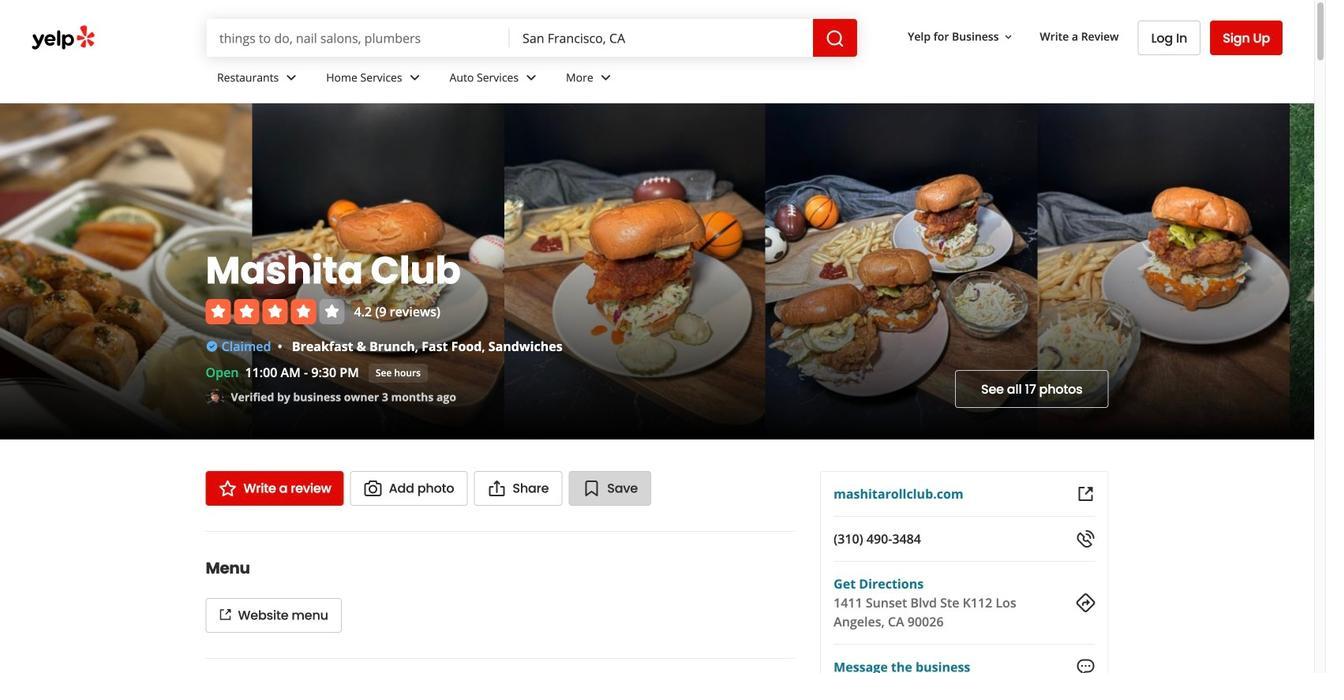 Task type: locate. For each thing, give the bounding box(es) containing it.
none field things to do, nail salons, plumbers
[[207, 19, 510, 57]]

1 none field from the left
[[207, 19, 510, 57]]

2 none field from the left
[[510, 19, 813, 57]]

0 horizontal spatial 24 chevron down v2 image
[[282, 68, 301, 87]]

None search field
[[207, 19, 858, 57]]

photo of mashita club - los angeles, ca, us. image
[[765, 103, 1038, 440], [1290, 103, 1326, 440]]

0 horizontal spatial photo of mashita club - los angeles, ca, us. image
[[765, 103, 1038, 440]]

photo of mashita club - los angeles, ca, us. sunset blvd roll with salmon sashimi and miso soup image
[[0, 103, 252, 440]]

location & hours element
[[206, 659, 795, 674]]

24 save outline v2 image
[[582, 479, 601, 498]]

1 horizontal spatial 24 chevron down v2 image
[[522, 68, 541, 87]]

24 chevron down v2 image
[[282, 68, 301, 87], [522, 68, 541, 87], [597, 68, 616, 87]]

1 24 chevron down v2 image from the left
[[282, 68, 301, 87]]

things to do, nail salons, plumbers search field
[[207, 19, 510, 57]]

4.2 star rating image
[[206, 299, 345, 325]]

24 star v2 image
[[218, 479, 237, 498]]

2 24 chevron down v2 image from the left
[[522, 68, 541, 87]]

1 horizontal spatial photo of mashita club - los angeles, ca, us. image
[[1290, 103, 1326, 440]]

business categories element
[[205, 57, 1283, 103]]

1 photo of mashita club - los angeles, ca, us. image from the left
[[765, 103, 1038, 440]]

search image
[[826, 29, 845, 48]]

2 horizontal spatial 24 chevron down v2 image
[[597, 68, 616, 87]]

none field address, neighborhood, city, state or zip
[[510, 19, 813, 57]]

2 photo of mashita club - los angeles, ca, us. image from the left
[[1290, 103, 1326, 440]]

None field
[[207, 19, 510, 57], [510, 19, 813, 57]]



Task type: vqa. For each thing, say whether or not it's contained in the screenshot.
the 24 share v2 image
yes



Task type: describe. For each thing, give the bounding box(es) containing it.
3 24 chevron down v2 image from the left
[[597, 68, 616, 87]]

menu element
[[180, 531, 795, 633]]

photo of mashita club - los angeles, ca, us. hot chicken sandwich image
[[505, 103, 765, 440]]

24 directions v2 image
[[1077, 594, 1096, 613]]

photo of mashita club - los angeles, ca, us. chicken sandwich image
[[252, 103, 505, 440]]

24 phone v2 image
[[1077, 530, 1096, 549]]

24 camera v2 image
[[364, 479, 383, 498]]

24 share v2 image
[[487, 479, 506, 498]]

16 chevron down v2 image
[[1002, 31, 1015, 43]]

16 external link v2 image
[[219, 609, 232, 621]]

24 message v2 image
[[1077, 658, 1096, 674]]

photo of mashita club - los angeles, ca, us. spicy chicken sandwich image
[[1038, 103, 1290, 440]]

24 external link v2 image
[[1077, 485, 1096, 504]]

address, neighborhood, city, state or zip search field
[[510, 19, 813, 57]]

24 chevron down v2 image
[[405, 68, 424, 87]]

16 claim filled v2 image
[[206, 340, 218, 353]]



